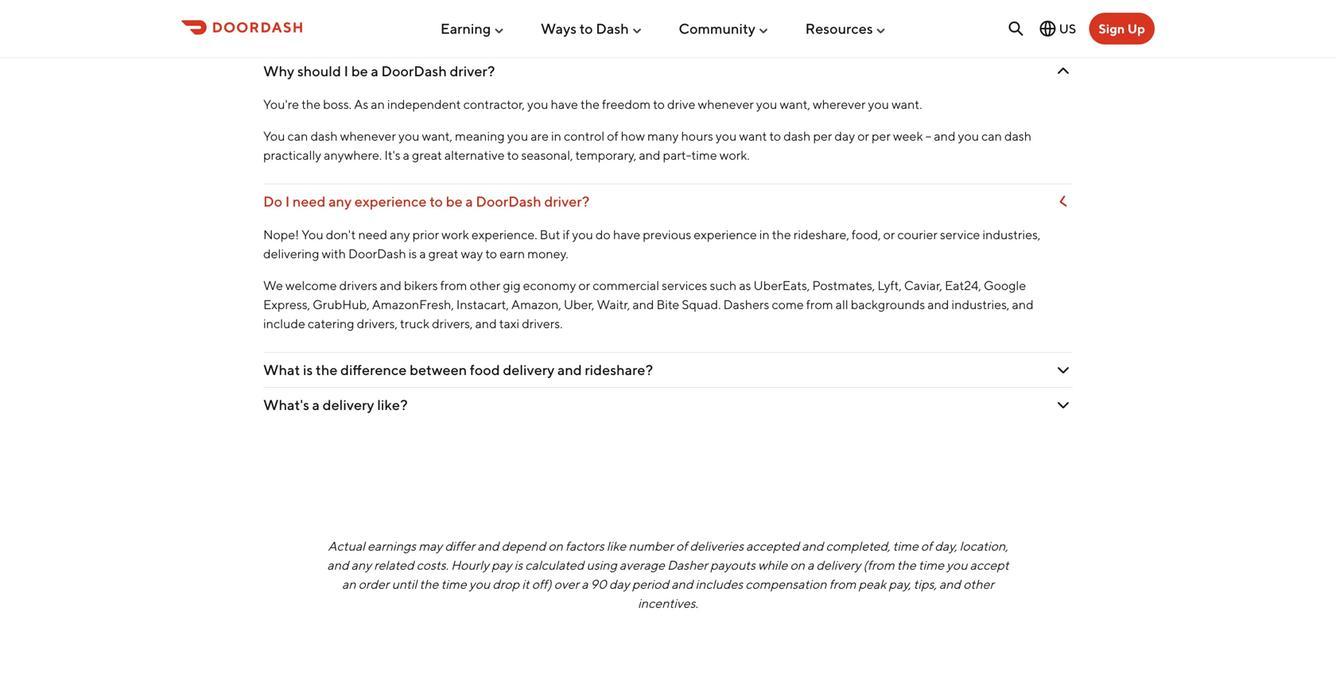 Task type: describe. For each thing, give the bounding box(es) containing it.
we welcome drivers and bikers from other gig economy or commercial services such as ubereats, postmates, lyft, caviar, eat24, google express, grubhub, amazonfresh, instacart, amazon, uber, waitr, and bite squad. dashers come from all backgrounds and industries, and include catering drivers, truck drivers, and taxi drivers.
[[263, 278, 1034, 331]]

great inside nope! you don't need any prior work experience. but if you do have previous experience in the rideshare, food, or courier service industries, delivering with doordash is a great way to earn money.
[[428, 246, 458, 261]]

nope! you don't need any prior work experience. but if you do have previous experience in the rideshare, food, or courier service industries, delivering with doordash is a great way to earn money.
[[263, 227, 1041, 261]]

week
[[893, 128, 923, 144]]

to right want in the top right of the page
[[769, 128, 781, 144]]

quite
[[333, 17, 362, 32]]

a down finished,
[[371, 62, 378, 80]]

time up (from
[[893, 539, 918, 554]]

need inside nope! you don't need any prior work experience. but if you do have previous experience in the rideshare, food, or courier service industries, delivering with doordash is a great way to earn money.
[[358, 227, 387, 242]]

prior
[[412, 227, 439, 242]]

any inside actual earnings may differ and depend on factors like number of deliveries accepted and completed, time of day, location, and any related costs. hourly pay is calculated using average dasher payouts while on a delivery (from the time you accept an order until the time you drop it off) over a 90 day period and includes compensation from peak pay, tips, and other incentives.
[[351, 558, 371, 573]]

food,
[[852, 227, 881, 242]]

0 vertical spatial i
[[344, 62, 348, 80]]

1 horizontal spatial be
[[446, 193, 463, 210]]

day inside you can dash whenever you want, meaning you are in control of how many hours you want to dash per day or per week -- and you can dash practically anywhere. it's a great alternative to seasonal, temporary, and part-time work.
[[835, 128, 855, 144]]

0 horizontal spatial is
[[303, 361, 313, 379]]

welcome
[[285, 278, 337, 293]]

other inside actual earnings may differ and depend on factors like number of deliveries accepted and completed, time of day, location, and any related costs. hourly pay is calculated using average dasher payouts while on a delivery (from the time you accept an order until the time you drop it off) over a 90 day period and includes compensation from peak pay, tips, and other incentives.
[[963, 577, 994, 592]]

do
[[263, 193, 282, 210]]

earning
[[441, 20, 491, 37]]

as
[[739, 278, 751, 293]]

want.
[[892, 97, 922, 112]]

work
[[442, 227, 469, 242]]

you're
[[273, 17, 308, 32]]

0 vertical spatial delivery
[[503, 361, 555, 379]]

economy
[[523, 278, 576, 293]]

or inside we welcome drivers and bikers from other gig economy or commercial services such as ubereats, postmates, lyft, caviar, eat24, google express, grubhub, amazonfresh, instacart, amazon, uber, waitr, and bite squad. dashers come from all backgrounds and industries, and include catering drivers, truck drivers, and taxi drivers.
[[578, 278, 590, 293]]

1 horizontal spatial an
[[371, 97, 385, 112]]

day,
[[935, 539, 957, 554]]

like?
[[377, 396, 408, 414]]

amazonfresh,
[[372, 297, 454, 312]]

amazon,
[[511, 297, 561, 312]]

using
[[586, 558, 617, 573]]

what's a delivery like?
[[263, 396, 408, 414]]

payouts
[[710, 558, 755, 573]]

a right what's
[[312, 396, 320, 414]]

if
[[263, 17, 271, 32]]

ways to dash
[[541, 20, 629, 37]]

is inside actual earnings may differ and depend on factors like number of deliveries accepted and completed, time of day, location, and any related costs. hourly pay is calculated using average dasher payouts while on a delivery (from the time you accept an order until the time you drop it off) over a 90 day period and includes compensation from peak pay, tips, and other incentives.
[[514, 558, 523, 573]]

many
[[647, 128, 679, 144]]

the up control at left top
[[581, 97, 600, 112]]

globe line image
[[1038, 19, 1057, 38]]

squad.
[[682, 297, 721, 312]]

boss.
[[323, 97, 352, 112]]

money.
[[527, 246, 568, 261]]

your
[[833, 17, 859, 32]]

the left boss.
[[301, 97, 321, 112]]

should
[[297, 62, 341, 80]]

of left day,
[[921, 539, 932, 554]]

have inside nope! you don't need any prior work experience. but if you do have previous experience in the rideshare, food, or courier service industries, delivering with doordash is a great way to earn money.
[[613, 227, 640, 242]]

2 dash from the left
[[784, 128, 811, 144]]

you up are
[[527, 97, 548, 112]]

0 horizontal spatial driver?
[[450, 62, 495, 80]]

earning link
[[441, 14, 505, 43]]

may
[[418, 539, 442, 554]]

0 vertical spatial any
[[329, 193, 352, 210]]

dasher
[[667, 558, 708, 573]]

or inside nope! you don't need any prior work experience. but if you do have previous experience in the rideshare, food, or courier service industries, delivering with doordash is a great way to earn money.
[[883, 227, 895, 242]]

as
[[354, 97, 368, 112]]

a up "work"
[[465, 193, 473, 210]]

3 dash from the left
[[1004, 128, 1032, 144]]

to up prior at the top left of the page
[[430, 193, 443, 210]]

of up the dasher
[[676, 539, 687, 554]]

services
[[662, 278, 707, 293]]

otherwise
[[645, 17, 704, 32]]

eat24,
[[945, 278, 981, 293]]

a inside you can dash whenever you want, meaning you are in control of how many hours you want to dash per day or per week -- and you can dash practically anywhere. it's a great alternative to seasonal, temporary, and part-time work.
[[403, 148, 410, 163]]

0 horizontal spatial i
[[285, 193, 290, 210]]

meaning
[[455, 128, 505, 144]]

0 horizontal spatial on
[[548, 539, 563, 554]]

0 horizontal spatial have
[[551, 97, 578, 112]]

factors
[[565, 539, 604, 554]]

with
[[322, 246, 346, 261]]

in inside you can dash whenever you want, meaning you are in control of how many hours you want to dash per day or per week -- and you can dash practically anywhere. it's a great alternative to seasonal, temporary, and part-time work.
[[551, 128, 561, 144]]

difference
[[340, 361, 407, 379]]

and left "rideshare?"
[[557, 361, 582, 379]]

chevron down image for driver?
[[1054, 62, 1073, 81]]

in inside nope! you don't need any prior work experience. but if you do have previous experience in the rideshare, food, or courier service industries, delivering with doordash is a great way to earn money.
[[759, 227, 770, 242]]

actual
[[328, 539, 365, 554]]

google
[[984, 278, 1026, 293]]

location,
[[960, 539, 1008, 554]]

an inside actual earnings may differ and depend on factors like number of deliveries accepted and completed, time of day, location, and any related costs. hourly pay is calculated using average dasher payouts while on a delivery (from the time you accept an order until the time you drop it off) over a 90 day period and includes compensation from peak pay, tips, and other incentives.
[[342, 577, 356, 592]]

depend
[[501, 539, 546, 554]]

freedom
[[602, 97, 651, 112]]

between
[[410, 361, 467, 379]]

costs.
[[416, 558, 449, 573]]

practically
[[263, 148, 321, 163]]

and down google
[[1012, 297, 1034, 312]]

you down hourly
[[469, 577, 490, 592]]

like
[[607, 539, 626, 554]]

for
[[511, 17, 527, 32]]

number
[[629, 539, 674, 554]]

you inside nope! you don't need any prior work experience. but if you do have previous experience in the rideshare, food, or courier service industries, delivering with doordash is a great way to earn money.
[[302, 227, 323, 242]]

day inside actual earnings may differ and depend on factors like number of deliveries accepted and completed, time of day, location, and any related costs. hourly pay is calculated using average dasher payouts while on a delivery (from the time you accept an order until the time you drop it off) over a 90 day period and includes compensation from peak pay, tips, and other incentives.
[[609, 577, 630, 592]]

finished,
[[364, 17, 412, 32]]

1 horizontal spatial on
[[790, 558, 805, 573]]

rideshare,
[[794, 227, 849, 242]]

differ
[[445, 539, 475, 554]]

off)
[[532, 577, 552, 592]]

you up it's
[[398, 128, 420, 144]]

part-
[[663, 148, 691, 163]]

doordash inside nope! you don't need any prior work experience. but if you do have previous experience in the rideshare, food, or courier service industries, delivering with doordash is a great way to earn money.
[[348, 246, 406, 261]]

while
[[758, 558, 788, 573]]

sign
[[1099, 21, 1125, 36]]

and right week in the top of the page
[[934, 128, 956, 144]]

to left seasonal,
[[507, 148, 519, 163]]

what's
[[263, 396, 309, 414]]

status
[[783, 17, 817, 32]]

do i need any experience to be a doordash driver?
[[263, 193, 590, 210]]

time down hourly
[[441, 577, 467, 592]]

contractor,
[[463, 97, 525, 112]]

1 per from the left
[[813, 128, 832, 144]]

ubereats,
[[754, 278, 810, 293]]

missing
[[529, 17, 572, 32]]

backgrounds
[[851, 297, 925, 312]]

you inside nope! you don't need any prior work experience. but if you do have previous experience in the rideshare, food, or courier service industries, delivering with doordash is a great way to earn money.
[[572, 227, 593, 242]]

chevron down image for delivery
[[1054, 361, 1073, 380]]

over
[[554, 577, 579, 592]]

and down the actual
[[327, 558, 349, 573]]

want, inside you can dash whenever you want, meaning you are in control of how many hours you want to dash per day or per week -- and you can dash practically anywhere. it's a great alternative to seasonal, temporary, and part-time work.
[[422, 128, 453, 144]]

the inside nope! you don't need any prior work experience. but if you do have previous experience in the rideshare, food, or courier service industries, delivering with doordash is a great way to earn money.
[[772, 227, 791, 242]]

independent
[[387, 97, 461, 112]]

to inside nope! you don't need any prior work experience. but if you do have previous experience in the rideshare, food, or courier service industries, delivering with doordash is a great way to earn money.
[[485, 246, 497, 261]]

order
[[358, 577, 389, 592]]

waitr,
[[597, 297, 630, 312]]

0 vertical spatial be
[[351, 62, 368, 80]]

deliveries
[[690, 539, 744, 554]]

signup.
[[861, 17, 902, 32]]

it's
[[384, 148, 401, 163]]

why should i be a doordash driver?
[[263, 62, 495, 80]]

average
[[619, 558, 665, 573]]

pay
[[491, 558, 512, 573]]

rideshare?
[[585, 361, 653, 379]]

you left for
[[487, 17, 508, 32]]

lyft,
[[877, 278, 902, 293]]

and down instacart,
[[475, 316, 497, 331]]

1 vertical spatial driver?
[[544, 193, 590, 210]]



Task type: locate. For each thing, give the bounding box(es) containing it.
0 horizontal spatial or
[[578, 278, 590, 293]]

1 horizontal spatial need
[[358, 227, 387, 242]]

1 drivers, from the left
[[357, 316, 398, 331]]

0 horizontal spatial day
[[609, 577, 630, 592]]

be up "work"
[[446, 193, 463, 210]]

0 vertical spatial have
[[551, 97, 578, 112]]

industries, inside we welcome drivers and bikers from other gig economy or commercial services such as ubereats, postmates, lyft, caviar, eat24, google express, grubhub, amazonfresh, instacart, amazon, uber, waitr, and bite squad. dashers come from all backgrounds and industries, and include catering drivers, truck drivers, and taxi drivers.
[[952, 297, 1010, 312]]

great right it's
[[412, 148, 442, 163]]

dash
[[311, 128, 338, 144], [784, 128, 811, 144], [1004, 128, 1032, 144]]

0 vertical spatial need
[[293, 193, 326, 210]]

to left drive
[[653, 97, 665, 112]]

have up control at left top
[[551, 97, 578, 112]]

hours
[[681, 128, 713, 144]]

on up compensation
[[790, 558, 805, 573]]

industries, inside nope! you don't need any prior work experience. but if you do have previous experience in the rideshare, food, or courier service industries, delivering with doordash is a great way to earn money.
[[983, 227, 1041, 242]]

0 vertical spatial on
[[548, 539, 563, 554]]

is inside nope! you don't need any prior work experience. but if you do have previous experience in the rideshare, food, or courier service industries, delivering with doordash is a great way to earn money.
[[409, 246, 417, 261]]

1 horizontal spatial want,
[[780, 97, 810, 112]]

1 horizontal spatial experience
[[694, 227, 757, 242]]

1 vertical spatial experience
[[694, 227, 757, 242]]

sign up
[[1099, 21, 1145, 36]]

1 horizontal spatial dash
[[784, 128, 811, 144]]

an left the order
[[342, 577, 356, 592]]

any inside nope! you don't need any prior work experience. but if you do have previous experience in the rideshare, food, or courier service industries, delivering with doordash is a great way to earn money.
[[390, 227, 410, 242]]

a up compensation
[[807, 558, 814, 573]]

1 vertical spatial industries,
[[952, 297, 1010, 312]]

0 vertical spatial or
[[857, 128, 869, 144]]

0 vertical spatial experience
[[354, 193, 427, 210]]

0 vertical spatial doordash
[[381, 62, 447, 80]]

chevron down image for be
[[1051, 189, 1076, 214]]

0 vertical spatial you
[[263, 128, 285, 144]]

1 can from the left
[[288, 128, 308, 144]]

day down wherever
[[835, 128, 855, 144]]

don't
[[326, 227, 356, 242]]

uber,
[[564, 297, 594, 312]]

you left don't in the top left of the page
[[302, 227, 323, 242]]

you left want.
[[868, 97, 889, 112]]

1 vertical spatial in
[[759, 227, 770, 242]]

0 vertical spatial driver?
[[450, 62, 495, 80]]

1 vertical spatial have
[[613, 227, 640, 242]]

any up don't in the top left of the page
[[329, 193, 352, 210]]

want, down independent
[[422, 128, 453, 144]]

it
[[522, 577, 529, 592]]

0 horizontal spatial an
[[342, 577, 356, 592]]

doordash up experience.
[[476, 193, 541, 210]]

any left prior at the top left of the page
[[390, 227, 410, 242]]

2 horizontal spatial is
[[514, 558, 523, 573]]

experience down it's
[[354, 193, 427, 210]]

0 horizontal spatial whenever
[[340, 128, 396, 144]]

0 vertical spatial day
[[835, 128, 855, 144]]

2 drivers, from the left
[[432, 316, 473, 331]]

0 horizontal spatial other
[[470, 278, 500, 293]]

1 vertical spatial need
[[358, 227, 387, 242]]

any up the order
[[351, 558, 371, 573]]

and down the dasher
[[671, 577, 693, 592]]

is right what
[[303, 361, 313, 379]]

0 vertical spatial an
[[371, 97, 385, 112]]

0 vertical spatial other
[[470, 278, 500, 293]]

0 vertical spatial whenever
[[698, 97, 754, 112]]

taxi
[[499, 316, 519, 331]]

you down day,
[[946, 558, 968, 573]]

such
[[710, 278, 737, 293]]

from left the all
[[806, 297, 833, 312]]

0 vertical spatial from
[[440, 278, 467, 293]]

2 horizontal spatial dash
[[1004, 128, 1032, 144]]

and right accepted
[[802, 539, 824, 554]]

drivers, left truck
[[357, 316, 398, 331]]

1 horizontal spatial have
[[613, 227, 640, 242]]

to right way on the top left
[[485, 246, 497, 261]]

drivers,
[[357, 316, 398, 331], [432, 316, 473, 331]]

0 horizontal spatial per
[[813, 128, 832, 144]]

caviar,
[[904, 278, 942, 293]]

and up amazonfresh, in the top of the page
[[380, 278, 401, 293]]

ways
[[541, 20, 577, 37]]

chevron down image
[[1054, 62, 1073, 81], [1051, 189, 1076, 214], [1054, 361, 1073, 380], [1054, 396, 1073, 415]]

you right week in the top of the page
[[958, 128, 979, 144]]

courier
[[897, 227, 938, 242]]

1 vertical spatial you
[[302, 227, 323, 242]]

1 vertical spatial whenever
[[340, 128, 396, 144]]

from inside actual earnings may differ and depend on factors like number of deliveries accepted and completed, time of day, location, and any related costs. hourly pay is calculated using average dasher payouts while on a delivery (from the time you accept an order until the time you drop it off) over a 90 day period and includes compensation from peak pay, tips, and other incentives.
[[829, 577, 856, 592]]

experience.
[[471, 227, 537, 242]]

and up pay
[[477, 539, 499, 554]]

1 horizontal spatial delivery
[[503, 361, 555, 379]]

and down many
[[639, 148, 661, 163]]

anywhere.
[[324, 148, 382, 163]]

0 horizontal spatial drivers,
[[357, 316, 398, 331]]

drivers
[[339, 278, 377, 293]]

1 vertical spatial an
[[342, 577, 356, 592]]

the
[[761, 17, 781, 32], [301, 97, 321, 112], [581, 97, 600, 112], [772, 227, 791, 242], [316, 361, 338, 379], [897, 558, 916, 573], [419, 577, 439, 592]]

1 vertical spatial delivery
[[323, 396, 374, 414]]

instacart,
[[456, 297, 509, 312]]

need right don't in the top left of the page
[[358, 227, 387, 242]]

the down costs.
[[419, 577, 439, 592]]

0 vertical spatial great
[[412, 148, 442, 163]]

per left week in the top of the page
[[872, 128, 891, 144]]

or up "uber,"
[[578, 278, 590, 293]]

0 horizontal spatial can
[[288, 128, 308, 144]]

you inside you can dash whenever you want, meaning you are in control of how many hours you want to dash per day or per week -- and you can dash practically anywhere. it's a great alternative to seasonal, temporary, and part-time work.
[[263, 128, 285, 144]]

see
[[739, 17, 759, 32]]

work.
[[720, 148, 750, 163]]

1 horizontal spatial other
[[963, 577, 994, 592]]

you'll
[[707, 17, 737, 32]]

day
[[835, 128, 855, 144], [609, 577, 630, 592]]

driver? up if
[[544, 193, 590, 210]]

1 vertical spatial other
[[963, 577, 994, 592]]

want,
[[780, 97, 810, 112], [422, 128, 453, 144]]

experience inside nope! you don't need any prior work experience. but if you do have previous experience in the rideshare, food, or courier service industries, delivering with doordash is a great way to earn money.
[[694, 227, 757, 242]]

0 horizontal spatial dash
[[311, 128, 338, 144]]

1 horizontal spatial driver?
[[544, 193, 590, 210]]

2 can from the left
[[981, 128, 1002, 144]]

0 horizontal spatial in
[[551, 128, 561, 144]]

want, left wherever
[[780, 97, 810, 112]]

you're
[[263, 97, 299, 112]]

delivery down the completed,
[[816, 558, 861, 573]]

you up work.
[[716, 128, 737, 144]]

or down wherever
[[857, 128, 869, 144]]

1 dash from the left
[[311, 128, 338, 144]]

seasonal,
[[521, 148, 573, 163]]

truck
[[400, 316, 429, 331]]

community
[[679, 20, 756, 37]]

you up want in the top right of the page
[[756, 97, 777, 112]]

other
[[470, 278, 500, 293], [963, 577, 994, 592]]

2 vertical spatial is
[[514, 558, 523, 573]]

1 horizontal spatial drivers,
[[432, 316, 473, 331]]

0 vertical spatial want,
[[780, 97, 810, 112]]

postmates,
[[812, 278, 875, 293]]

0 horizontal spatial delivery
[[323, 396, 374, 414]]

you up practically
[[263, 128, 285, 144]]

of
[[820, 17, 831, 32], [607, 128, 618, 144], [676, 539, 687, 554], [921, 539, 932, 554]]

you right if
[[572, 227, 593, 242]]

1 horizontal spatial is
[[409, 246, 417, 261]]

time inside you can dash whenever you want, meaning you are in control of how many hours you want to dash per day or per week -- and you can dash practically anywhere. it's a great alternative to seasonal, temporary, and part-time work.
[[691, 148, 717, 163]]

great
[[412, 148, 442, 163], [428, 246, 458, 261]]

we
[[263, 278, 283, 293]]

is right pay
[[514, 558, 523, 573]]

the up what's a delivery like?
[[316, 361, 338, 379]]

1 horizontal spatial i
[[344, 62, 348, 80]]

sign up button
[[1089, 13, 1155, 45]]

doordash up independent
[[381, 62, 447, 80]]

prompt
[[442, 17, 485, 32]]

calculated
[[525, 558, 584, 573]]

0 vertical spatial is
[[409, 246, 417, 261]]

other inside we welcome drivers and bikers from other gig economy or commercial services such as ubereats, postmates, lyft, caviar, eat24, google express, grubhub, amazonfresh, instacart, amazon, uber, waitr, and bite squad. dashers come from all backgrounds and industries, and include catering drivers, truck drivers, and taxi drivers.
[[470, 278, 500, 293]]

2 vertical spatial from
[[829, 577, 856, 592]]

1 vertical spatial be
[[446, 193, 463, 210]]

2 vertical spatial doordash
[[348, 246, 406, 261]]

a down prior at the top left of the page
[[419, 246, 426, 261]]

gig
[[503, 278, 521, 293]]

resources link
[[805, 14, 887, 43]]

previous
[[643, 227, 691, 242]]

pay,
[[889, 577, 911, 592]]

the right see
[[761, 17, 781, 32]]

time up tips,
[[918, 558, 944, 573]]

need right do on the left
[[293, 193, 326, 210]]

actual earnings may differ and depend on factors like number of deliveries accepted and completed, time of day, location, and any related costs. hourly pay is calculated using average dasher payouts while on a delivery (from the time you accept an order until the time you drop it off) over a 90 day period and includes compensation from peak pay, tips, and other incentives.
[[327, 539, 1009, 611]]

1 horizontal spatial whenever
[[698, 97, 754, 112]]

delivery inside actual earnings may differ and depend on factors like number of deliveries accepted and completed, time of day, location, and any related costs. hourly pay is calculated using average dasher payouts while on a delivery (from the time you accept an order until the time you drop it off) over a 90 day period and includes compensation from peak pay, tips, and other incentives.
[[816, 558, 861, 573]]

1 vertical spatial on
[[790, 558, 805, 573]]

1 horizontal spatial in
[[759, 227, 770, 242]]

the up pay,
[[897, 558, 916, 573]]

and down caviar,
[[928, 297, 949, 312]]

include
[[263, 316, 305, 331]]

food
[[470, 361, 500, 379]]

0 horizontal spatial experience
[[354, 193, 427, 210]]

1 vertical spatial is
[[303, 361, 313, 379]]

is down prior at the top left of the page
[[409, 246, 417, 261]]

catering
[[308, 316, 354, 331]]

industries, down the eat24,
[[952, 297, 1010, 312]]

whenever inside you can dash whenever you want, meaning you are in control of how many hours you want to dash per day or per week -- and you can dash practically anywhere. it's a great alternative to seasonal, temporary, and part-time work.
[[340, 128, 396, 144]]

2 vertical spatial any
[[351, 558, 371, 573]]

a inside nope! you don't need any prior work experience. but if you do have previous experience in the rideshare, food, or courier service industries, delivering with doordash is a great way to earn money.
[[419, 246, 426, 261]]

from right bikers
[[440, 278, 467, 293]]

us
[[1059, 21, 1076, 36]]

1 horizontal spatial or
[[857, 128, 869, 144]]

1 horizontal spatial can
[[981, 128, 1002, 144]]

great inside you can dash whenever you want, meaning you are in control of how many hours you want to dash per day or per week -- and you can dash practically anywhere. it's a great alternative to seasonal, temporary, and part-time work.
[[412, 148, 442, 163]]

90
[[591, 577, 607, 592]]

1 vertical spatial i
[[285, 193, 290, 210]]

0 horizontal spatial need
[[293, 193, 326, 210]]

be up as
[[351, 62, 368, 80]]

1 horizontal spatial day
[[835, 128, 855, 144]]

dashers
[[723, 297, 769, 312]]

driver? up contractor,
[[450, 62, 495, 80]]

0 horizontal spatial want,
[[422, 128, 453, 144]]

and right tips,
[[939, 577, 961, 592]]

but
[[540, 227, 560, 242]]

do
[[596, 227, 611, 242]]

other up instacart,
[[470, 278, 500, 293]]

1 - from the left
[[925, 128, 928, 144]]

1 vertical spatial any
[[390, 227, 410, 242]]

1 horizontal spatial you
[[302, 227, 323, 242]]

drivers, down instacart,
[[432, 316, 473, 331]]

delivery right food
[[503, 361, 555, 379]]

temporary,
[[575, 148, 636, 163]]

you
[[263, 128, 285, 144], [302, 227, 323, 242]]

and left bite
[[633, 297, 654, 312]]

to left dash
[[580, 20, 593, 37]]

1 vertical spatial from
[[806, 297, 833, 312]]

doordash up drivers
[[348, 246, 406, 261]]

express,
[[263, 297, 310, 312]]

you left are
[[507, 128, 528, 144]]

tips,
[[913, 577, 937, 592]]

of left your
[[820, 17, 831, 32]]

or right food, at the right of the page
[[883, 227, 895, 242]]

an right as
[[371, 97, 385, 112]]

a right it's
[[403, 148, 410, 163]]

1 vertical spatial doordash
[[476, 193, 541, 210]]

earnings
[[367, 539, 416, 554]]

way
[[461, 246, 483, 261]]

if you're not quite finished, we'll prompt you for missing information. otherwise you'll see the status of your signup.
[[263, 17, 902, 32]]

1 horizontal spatial per
[[872, 128, 891, 144]]

of left how
[[607, 128, 618, 144]]

in
[[551, 128, 561, 144], [759, 227, 770, 242]]

1 vertical spatial want,
[[422, 128, 453, 144]]

compensation
[[745, 577, 827, 592]]

industries, up google
[[983, 227, 1041, 242]]

1 vertical spatial day
[[609, 577, 630, 592]]

you can dash whenever you want, meaning you are in control of how many hours you want to dash per day or per week -- and you can dash practically anywhere. it's a great alternative to seasonal, temporary, and part-time work.
[[263, 128, 1032, 163]]

2 horizontal spatial or
[[883, 227, 895, 242]]

wherever
[[813, 97, 866, 112]]

whenever up anywhere.
[[340, 128, 396, 144]]

of inside you can dash whenever you want, meaning you are in control of how many hours you want to dash per day or per week -- and you can dash practically anywhere. it's a great alternative to seasonal, temporary, and part-time work.
[[607, 128, 618, 144]]

the left rideshare,
[[772, 227, 791, 242]]

2 vertical spatial or
[[578, 278, 590, 293]]

0 vertical spatial industries,
[[983, 227, 1041, 242]]

2 - from the left
[[928, 128, 932, 144]]

2 horizontal spatial delivery
[[816, 558, 861, 573]]

related
[[374, 558, 414, 573]]

0 horizontal spatial you
[[263, 128, 285, 144]]

0 horizontal spatial be
[[351, 62, 368, 80]]

per down wherever
[[813, 128, 832, 144]]

incentives.
[[638, 596, 698, 611]]

in up ubereats,
[[759, 227, 770, 242]]

time down hours
[[691, 148, 717, 163]]

day right 90
[[609, 577, 630, 592]]

industries,
[[983, 227, 1041, 242], [952, 297, 1010, 312]]

not
[[311, 17, 330, 32]]

1 vertical spatial or
[[883, 227, 895, 242]]

nope!
[[263, 227, 299, 242]]

i right do on the left
[[285, 193, 290, 210]]

on up 'calculated'
[[548, 539, 563, 554]]

2 per from the left
[[872, 128, 891, 144]]

have right do
[[613, 227, 640, 242]]

or inside you can dash whenever you want, meaning you are in control of how many hours you want to dash per day or per week -- and you can dash practically anywhere. it's a great alternative to seasonal, temporary, and part-time work.
[[857, 128, 869, 144]]

0 vertical spatial in
[[551, 128, 561, 144]]

in right are
[[551, 128, 561, 144]]

other down accept
[[963, 577, 994, 592]]

a left 90
[[582, 577, 588, 592]]

time
[[691, 148, 717, 163], [893, 539, 918, 554], [918, 558, 944, 573], [441, 577, 467, 592]]

delivery down difference
[[323, 396, 374, 414]]

experience up such
[[694, 227, 757, 242]]

2 vertical spatial delivery
[[816, 558, 861, 573]]

we'll
[[414, 17, 440, 32]]

delivery
[[503, 361, 555, 379], [323, 396, 374, 414], [816, 558, 861, 573]]

need
[[293, 193, 326, 210], [358, 227, 387, 242]]

1 vertical spatial great
[[428, 246, 458, 261]]

resources
[[805, 20, 873, 37]]

i right should
[[344, 62, 348, 80]]

hourly
[[451, 558, 489, 573]]



Task type: vqa. For each thing, say whether or not it's contained in the screenshot.
left car
no



